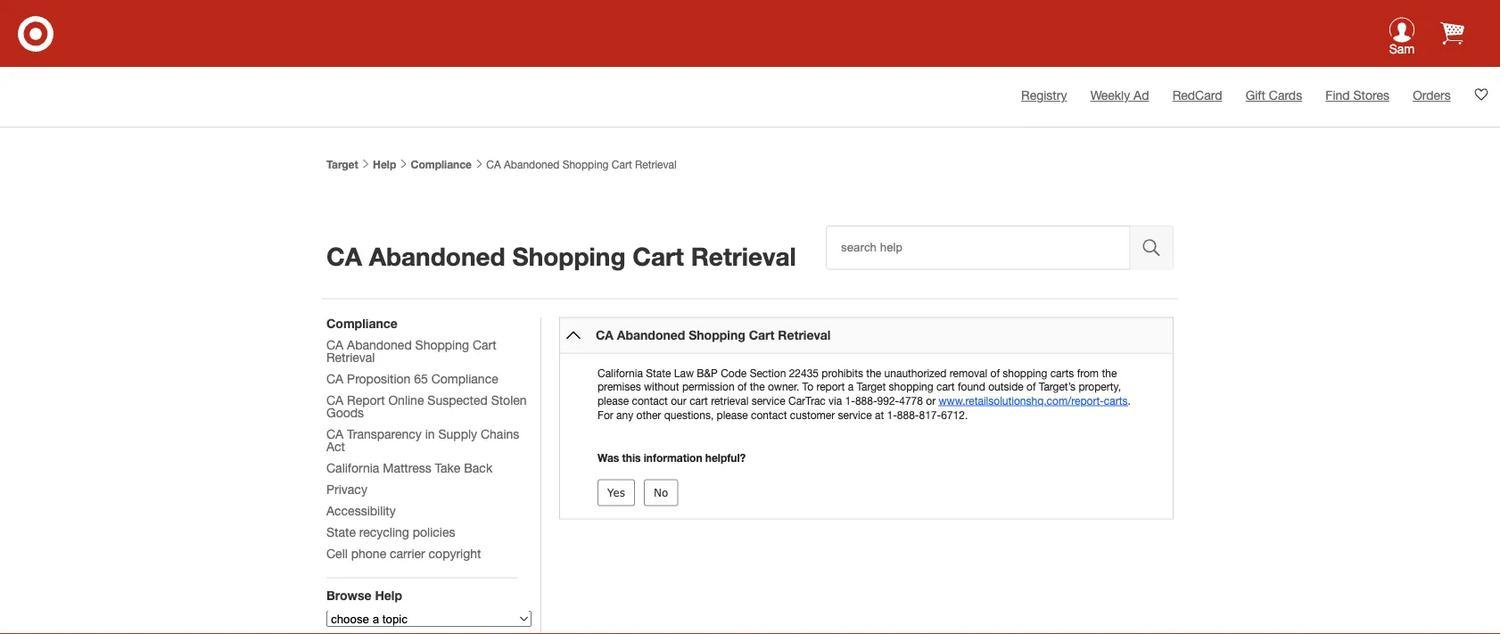 Task type: vqa. For each thing, say whether or not it's contained in the screenshot.
middle of
yes



Task type: locate. For each thing, give the bounding box(es) containing it.
1 horizontal spatial 1-
[[887, 408, 897, 421]]

report
[[347, 392, 385, 407]]

1 horizontal spatial california
[[598, 367, 643, 379]]

ca abandoned shopping cart retrieval inside ca abandoned shopping cart retrieval tab
[[596, 328, 831, 342]]

shopping up outside
[[1003, 367, 1047, 379]]

0 horizontal spatial contact
[[632, 394, 668, 407]]

in
[[425, 426, 435, 441]]

0 vertical spatial contact
[[632, 394, 668, 407]]

gift cards link
[[1246, 88, 1302, 103]]

the
[[866, 367, 881, 379], [1102, 367, 1117, 379], [750, 380, 765, 393]]

registry link
[[1021, 88, 1067, 103]]

.
[[1128, 394, 1131, 407]]

1 vertical spatial service
[[838, 408, 872, 421]]

state
[[646, 367, 671, 379], [326, 524, 356, 539]]

1 horizontal spatial the
[[866, 367, 881, 379]]

contact inside california state law b&p code section 22435 prohibits the unauthorized removal of shopping carts from the premises without permission of the owner. to report a target shopping cart found outside of target's property, please contact our cart retrieval service cartrac via 1-888-992-4778 or
[[632, 394, 668, 407]]

1 vertical spatial cart
[[689, 394, 708, 407]]

carts up 'target's'
[[1050, 367, 1074, 379]]

california up premises
[[598, 367, 643, 379]]

888-
[[855, 394, 877, 407], [897, 408, 919, 421]]

0 vertical spatial compliance
[[411, 158, 472, 171]]

sam
[[1389, 41, 1415, 56]]

0 horizontal spatial 1-
[[845, 394, 855, 407]]

prohibits
[[822, 367, 863, 379]]

0 vertical spatial carts
[[1050, 367, 1074, 379]]

help right browse
[[375, 588, 402, 602]]

None submit
[[598, 479, 635, 506], [644, 479, 678, 506], [598, 479, 635, 506], [644, 479, 678, 506]]

weekly ad
[[1090, 88, 1149, 103]]

abandoned
[[504, 158, 559, 171], [369, 241, 505, 271], [617, 328, 685, 342], [347, 337, 412, 352]]

help link
[[373, 158, 396, 171]]

1 vertical spatial state
[[326, 524, 356, 539]]

0 horizontal spatial california
[[326, 460, 379, 475]]

search help text field
[[826, 226, 1130, 270]]

navigation
[[326, 316, 532, 634]]

cart left found in the right of the page
[[936, 380, 955, 393]]

1 vertical spatial please
[[717, 408, 748, 421]]

carts down the property,
[[1104, 394, 1128, 407]]

retrieval
[[635, 158, 677, 171], [691, 241, 796, 271], [778, 328, 831, 342], [326, 350, 375, 364]]

0 horizontal spatial state
[[326, 524, 356, 539]]

contact
[[632, 394, 668, 407], [751, 408, 787, 421]]

1 vertical spatial target
[[857, 380, 886, 393]]

carrier
[[390, 546, 425, 561]]

was
[[598, 452, 619, 464]]

premises
[[598, 380, 641, 393]]

cart down permission
[[689, 394, 708, 407]]

accessibility link
[[326, 503, 396, 518]]

compliance up suspected
[[431, 371, 498, 386]]

0 vertical spatial target
[[326, 158, 358, 171]]

1 horizontal spatial target
[[857, 380, 886, 393]]

0 horizontal spatial of
[[737, 380, 747, 393]]

1 horizontal spatial shopping
[[1003, 367, 1047, 379]]

0 vertical spatial cart
[[936, 380, 955, 393]]

service down via
[[838, 408, 872, 421]]

back
[[464, 460, 492, 475]]

please
[[598, 394, 629, 407], [717, 408, 748, 421]]

compliance right help "link"
[[411, 158, 472, 171]]

2 vertical spatial compliance
[[431, 371, 498, 386]]

privacy link
[[326, 482, 367, 496]]

at
[[875, 408, 884, 421]]

0 horizontal spatial 888-
[[855, 394, 877, 407]]

shopping inside 'compliance ca abandoned shopping cart retrieval ca proposition 65 compliance ca report online suspected stolen goods ca transparency in supply chains act california mattress take back privacy accessibility state recycling policies cell phone carrier copyright'
[[415, 337, 469, 352]]

0 horizontal spatial shopping
[[889, 380, 933, 393]]

gift
[[1246, 88, 1265, 103]]

compliance
[[411, 158, 472, 171], [326, 316, 398, 330], [431, 371, 498, 386]]

help
[[373, 158, 396, 171], [375, 588, 402, 602]]

4778
[[899, 394, 923, 407]]

of
[[990, 367, 1000, 379], [737, 380, 747, 393], [1027, 380, 1036, 393]]

the up 992-
[[866, 367, 881, 379]]

the down the section
[[750, 380, 765, 393]]

owner.
[[768, 380, 799, 393]]

0 vertical spatial state
[[646, 367, 671, 379]]

transparency
[[347, 426, 422, 441]]

888- down 4778
[[897, 408, 919, 421]]

please down retrieval
[[717, 408, 748, 421]]

1- down a
[[845, 394, 855, 407]]

act
[[326, 439, 345, 453]]

1 horizontal spatial contact
[[751, 408, 787, 421]]

1 vertical spatial contact
[[751, 408, 787, 421]]

please inside . for any other questions, please contact customer service at 1-888-817-6712.
[[717, 408, 748, 421]]

shopping
[[1003, 367, 1047, 379], [889, 380, 933, 393]]

1 horizontal spatial 888-
[[897, 408, 919, 421]]

1 horizontal spatial of
[[990, 367, 1000, 379]]

0 horizontal spatial please
[[598, 394, 629, 407]]

the up the property,
[[1102, 367, 1117, 379]]

b&p
[[697, 367, 718, 379]]

cartrac
[[788, 394, 826, 407]]

state up cell at left
[[326, 524, 356, 539]]

1 vertical spatial compliance
[[326, 316, 398, 330]]

help inside navigation
[[375, 588, 402, 602]]

0 vertical spatial 1-
[[845, 394, 855, 407]]

2 horizontal spatial of
[[1027, 380, 1036, 393]]

please inside california state law b&p code section 22435 prohibits the unauthorized removal of shopping carts from the premises without permission of the owner. to report a target shopping cart found outside of target's property, please contact our cart retrieval service cartrac via 1-888-992-4778 or
[[598, 394, 629, 407]]

1-
[[845, 394, 855, 407], [887, 408, 897, 421]]

target right a
[[857, 380, 886, 393]]

a
[[848, 380, 854, 393]]

shopping up 4778
[[889, 380, 933, 393]]

abandoned inside 'compliance ca abandoned shopping cart retrieval ca proposition 65 compliance ca report online suspected stolen goods ca transparency in supply chains act california mattress take back privacy accessibility state recycling policies cell phone carrier copyright'
[[347, 337, 412, 352]]

2 vertical spatial ca abandoned shopping cart retrieval
[[596, 328, 831, 342]]

888- inside . for any other questions, please contact customer service at 1-888-817-6712.
[[897, 408, 919, 421]]

our
[[671, 394, 687, 407]]

1 vertical spatial 888-
[[897, 408, 919, 421]]

cards
[[1269, 88, 1302, 103]]

service down owner.
[[752, 394, 785, 407]]

target left help "link"
[[326, 158, 358, 171]]

copyright
[[429, 546, 481, 561]]

circle arrow s image
[[566, 328, 581, 342]]

of down code
[[737, 380, 747, 393]]

compliance for compliance
[[411, 158, 472, 171]]

contact up other
[[632, 394, 668, 407]]

ca abandoned shopping cart retrieval link
[[596, 328, 831, 342]]

contact down owner.
[[751, 408, 787, 421]]

state up 'without' at the bottom of page
[[646, 367, 671, 379]]

1 horizontal spatial carts
[[1104, 394, 1128, 407]]

california up privacy
[[326, 460, 379, 475]]

suspected
[[427, 392, 488, 407]]

help right target link
[[373, 158, 396, 171]]

other
[[636, 408, 661, 421]]

1- inside . for any other questions, please contact customer service at 1-888-817-6712.
[[887, 408, 897, 421]]

1- right at
[[887, 408, 897, 421]]

1 horizontal spatial service
[[838, 408, 872, 421]]

1 horizontal spatial please
[[717, 408, 748, 421]]

without
[[644, 380, 679, 393]]

0 vertical spatial 888-
[[855, 394, 877, 407]]

registry
[[1021, 88, 1067, 103]]

mattress
[[383, 460, 431, 475]]

information
[[644, 452, 702, 464]]

1 vertical spatial california
[[326, 460, 379, 475]]

target
[[326, 158, 358, 171], [857, 380, 886, 393]]

888- inside california state law b&p code section 22435 prohibits the unauthorized removal of shopping carts from the premises without permission of the owner. to report a target shopping cart found outside of target's property, please contact our cart retrieval service cartrac via 1-888-992-4778 or
[[855, 394, 877, 407]]

california inside 'compliance ca abandoned shopping cart retrieval ca proposition 65 compliance ca report online suspected stolen goods ca transparency in supply chains act california mattress take back privacy accessibility state recycling policies cell phone carrier copyright'
[[326, 460, 379, 475]]

goods
[[326, 405, 364, 420]]

helpful?
[[705, 452, 746, 464]]

1 horizontal spatial state
[[646, 367, 671, 379]]

1 horizontal spatial cart
[[936, 380, 955, 393]]

1 vertical spatial help
[[375, 588, 402, 602]]

cell
[[326, 546, 348, 561]]

0 vertical spatial please
[[598, 394, 629, 407]]

please down premises
[[598, 394, 629, 407]]

0 vertical spatial service
[[752, 394, 785, 407]]

favorites image
[[1474, 87, 1488, 102]]

0 horizontal spatial service
[[752, 394, 785, 407]]

of up outside
[[990, 367, 1000, 379]]

recycling
[[359, 524, 409, 539]]

1 vertical spatial 1-
[[887, 408, 897, 421]]

shopping
[[562, 158, 609, 171], [512, 241, 626, 271], [689, 328, 745, 342], [415, 337, 469, 352]]

888- up at
[[855, 394, 877, 407]]

gift cards
[[1246, 88, 1302, 103]]

0 vertical spatial shopping
[[1003, 367, 1047, 379]]

of up www.retailsolutionshq.com/report-carts
[[1027, 380, 1036, 393]]

None image field
[[1130, 226, 1174, 270]]

0 vertical spatial california
[[598, 367, 643, 379]]

stolen
[[491, 392, 527, 407]]

retrieval
[[711, 394, 749, 407]]

1 vertical spatial shopping
[[889, 380, 933, 393]]

compliance up proposition
[[326, 316, 398, 330]]

redcard
[[1172, 88, 1222, 103]]

0 horizontal spatial carts
[[1050, 367, 1074, 379]]

law
[[674, 367, 694, 379]]

state inside 'compliance ca abandoned shopping cart retrieval ca proposition 65 compliance ca report online suspected stolen goods ca transparency in supply chains act california mattress take back privacy accessibility state recycling policies cell phone carrier copyright'
[[326, 524, 356, 539]]

compliance ca abandoned shopping cart retrieval ca proposition 65 compliance ca report online suspected stolen goods ca transparency in supply chains act california mattress take back privacy accessibility state recycling policies cell phone carrier copyright
[[326, 316, 527, 561]]

california
[[598, 367, 643, 379], [326, 460, 379, 475]]



Task type: describe. For each thing, give the bounding box(es) containing it.
phone
[[351, 546, 386, 561]]

retrieval inside 'compliance ca abandoned shopping cart retrieval ca proposition 65 compliance ca report online suspected stolen goods ca transparency in supply chains act california mattress take back privacy accessibility state recycling policies cell phone carrier copyright'
[[326, 350, 375, 364]]

retrieval inside tab
[[778, 328, 831, 342]]

report
[[816, 380, 845, 393]]

sam link
[[1375, 17, 1429, 68]]

target.com home image
[[18, 16, 54, 52]]

compliance link
[[411, 158, 472, 171]]

chains
[[481, 426, 519, 441]]

from
[[1077, 367, 1099, 379]]

or
[[926, 394, 936, 407]]

redcard link
[[1172, 88, 1222, 103]]

weekly
[[1090, 88, 1130, 103]]

outside
[[988, 380, 1024, 393]]

unauthorized
[[884, 367, 947, 379]]

. for any other questions, please contact customer service at 1-888-817-6712.
[[598, 394, 1131, 421]]

ca report online suspected stolen goods link
[[326, 392, 527, 420]]

abandoned inside tab
[[617, 328, 685, 342]]

0 vertical spatial ca abandoned shopping cart retrieval
[[483, 158, 677, 171]]

ca proposition 65 compliance link
[[326, 371, 498, 386]]

was this information helpful?
[[598, 452, 746, 464]]

navigation containing compliance
[[326, 316, 532, 634]]

state inside california state law b&p code section 22435 prohibits the unauthorized removal of shopping carts from the premises without permission of the owner. to report a target shopping cart found outside of target's property, please contact our cart retrieval service cartrac via 1-888-992-4778 or
[[646, 367, 671, 379]]

817-
[[919, 408, 941, 421]]

property,
[[1079, 380, 1121, 393]]

shopping inside ca abandoned shopping cart retrieval tab
[[689, 328, 745, 342]]

compliance for compliance ca abandoned shopping cart retrieval ca proposition 65 compliance ca report online suspected stolen goods ca transparency in supply chains act california mattress take back privacy accessibility state recycling policies cell phone carrier copyright
[[326, 316, 398, 330]]

target link
[[326, 158, 358, 171]]

992-
[[877, 394, 899, 407]]

service inside . for any other questions, please contact customer service at 1-888-817-6712.
[[838, 408, 872, 421]]

www.retailsolutionshq.com/report-carts
[[939, 394, 1128, 407]]

permission
[[682, 380, 734, 393]]

2 horizontal spatial the
[[1102, 367, 1117, 379]]

cart inside ca abandoned shopping cart retrieval tab
[[749, 328, 774, 342]]

www.retailsolutionshq.com/report-
[[939, 394, 1104, 407]]

find stores link
[[1326, 88, 1389, 103]]

carts inside california state law b&p code section 22435 prohibits the unauthorized removal of shopping carts from the premises without permission of the owner. to report a target shopping cart found outside of target's property, please contact our cart retrieval service cartrac via 1-888-992-4778 or
[[1050, 367, 1074, 379]]

find
[[1326, 88, 1350, 103]]

1 vertical spatial carts
[[1104, 394, 1128, 407]]

find stores
[[1326, 88, 1389, 103]]

ca transparency in supply chains act link
[[326, 426, 519, 453]]

6712.
[[941, 408, 968, 421]]

questions,
[[664, 408, 714, 421]]

1 vertical spatial ca abandoned shopping cart retrieval
[[326, 241, 796, 271]]

0 horizontal spatial cart
[[689, 394, 708, 407]]

removal
[[950, 367, 987, 379]]

contact inside . for any other questions, please contact customer service at 1-888-817-6712.
[[751, 408, 787, 421]]

22435
[[789, 367, 819, 379]]

via
[[829, 394, 842, 407]]

ad
[[1134, 88, 1149, 103]]

ca abandoned shopping cart retrieval tab
[[559, 317, 1174, 353]]

orders link
[[1413, 88, 1451, 103]]

for
[[598, 408, 613, 421]]

california inside california state law b&p code section 22435 prohibits the unauthorized removal of shopping carts from the premises without permission of the owner. to report a target shopping cart found outside of target's property, please contact our cart retrieval service cartrac via 1-888-992-4778 or
[[598, 367, 643, 379]]

browse
[[326, 588, 371, 602]]

policies
[[413, 524, 455, 539]]

target's
[[1039, 380, 1076, 393]]

found
[[958, 380, 985, 393]]

to
[[802, 380, 813, 393]]

0 horizontal spatial the
[[750, 380, 765, 393]]

supply
[[438, 426, 477, 441]]

www.retailsolutionshq.com/report-carts link
[[939, 394, 1128, 407]]

stores
[[1353, 88, 1389, 103]]

target inside california state law b&p code section 22435 prohibits the unauthorized removal of shopping carts from the premises without permission of the owner. to report a target shopping cart found outside of target's property, please contact our cart retrieval service cartrac via 1-888-992-4778 or
[[857, 380, 886, 393]]

0 horizontal spatial target
[[326, 158, 358, 171]]

65
[[414, 371, 428, 386]]

online
[[388, 392, 424, 407]]

california state law b&p code section 22435 prohibits the unauthorized removal of shopping carts from the premises without permission of the owner. to report a target shopping cart found outside of target's property, please contact our cart retrieval service cartrac via 1-888-992-4778 or
[[598, 367, 1121, 407]]

ca inside tab
[[596, 328, 614, 342]]

any
[[616, 408, 633, 421]]

california mattress take back link
[[326, 460, 492, 475]]

privacy
[[326, 482, 367, 496]]

cart inside 'compliance ca abandoned shopping cart retrieval ca proposition 65 compliance ca report online suspected stolen goods ca transparency in supply chains act california mattress take back privacy accessibility state recycling policies cell phone carrier copyright'
[[473, 337, 496, 352]]

service inside california state law b&p code section 22435 prohibits the unauthorized removal of shopping carts from the premises without permission of the owner. to report a target shopping cart found outside of target's property, please contact our cart retrieval service cartrac via 1-888-992-4778 or
[[752, 394, 785, 407]]

take
[[435, 460, 461, 475]]

accessibility
[[326, 503, 396, 518]]

1- inside california state law b&p code section 22435 prohibits the unauthorized removal of shopping carts from the premises without permission of the owner. to report a target shopping cart found outside of target's property, please contact our cart retrieval service cartrac via 1-888-992-4778 or
[[845, 394, 855, 407]]

weekly ad link
[[1090, 88, 1149, 103]]

cell phone carrier copyright link
[[326, 546, 481, 561]]

section
[[750, 367, 786, 379]]

proposition
[[347, 371, 411, 386]]

customer
[[790, 408, 835, 421]]

icon image
[[1389, 17, 1415, 43]]

this
[[622, 452, 641, 464]]

code
[[721, 367, 747, 379]]

state recycling policies link
[[326, 524, 455, 539]]

my target.com shopping cart image
[[1440, 21, 1464, 45]]

0 vertical spatial help
[[373, 158, 396, 171]]

browse help
[[326, 588, 402, 602]]

orders
[[1413, 88, 1451, 103]]



